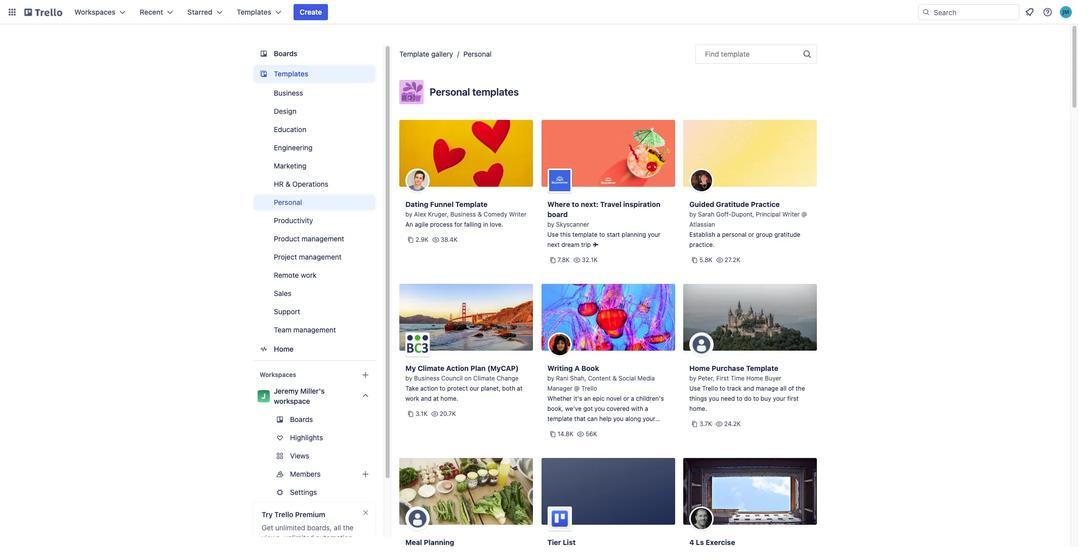 Task type: vqa. For each thing, say whether or not it's contained in the screenshot.


Task type: describe. For each thing, give the bounding box(es) containing it.
gallery
[[431, 50, 453, 58]]

home purchase template by peter, first time home buyer use trello to track and manage all of the things you need to do  to buy your first home.
[[690, 364, 805, 413]]

tier list
[[548, 538, 576, 547]]

create a workspace image
[[360, 369, 372, 381]]

workspaces inside dropdown button
[[74, 8, 115, 16]]

use inside home purchase template by peter, first time home buyer use trello to track and manage all of the things you need to do  to buy your first home.
[[690, 385, 701, 392]]

education link
[[254, 122, 376, 138]]

board image
[[258, 48, 270, 60]]

1 vertical spatial workspaces
[[260, 371, 296, 379]]

a
[[575, 364, 580, 373]]

funnel
[[430, 200, 454, 209]]

27.2k
[[725, 256, 741, 264]]

that
[[574, 415, 586, 423]]

team management
[[274, 326, 336, 334]]

your inside home purchase template by peter, first time home buyer use trello to track and manage all of the things you need to do  to buy your first home.
[[773, 395, 786, 403]]

use inside the where to next: travel inspiration board by skyscanner use this template to start planning your next dream trip ✈️
[[548, 231, 559, 238]]

38.4k
[[441, 236, 458, 244]]

home image
[[258, 343, 270, 355]]

business council on climate change image
[[406, 333, 430, 357]]

and inside the try trello premium get unlimited boards, all the views, unlimited automation, and more.
[[262, 544, 274, 547]]

skyscanner image
[[548, 169, 572, 193]]

alex
[[414, 211, 426, 218]]

product management
[[274, 234, 344, 243]]

hr & operations link
[[254, 176, 376, 192]]

action
[[446, 364, 469, 373]]

project
[[274, 253, 297, 261]]

3.7k
[[700, 420, 712, 428]]

add image
[[360, 468, 372, 481]]

rani
[[556, 375, 569, 382]]

1 horizontal spatial a
[[645, 405, 649, 413]]

need
[[721, 395, 735, 403]]

gratitude
[[775, 231, 801, 238]]

our
[[470, 385, 479, 392]]

operations
[[292, 180, 329, 188]]

a inside guided gratitude practice by sarah goff-dupont, principal writer @ atlassian establish a personal or group gratitude practice.
[[717, 231, 721, 238]]

remote
[[274, 271, 299, 280]]

management for project management
[[299, 253, 342, 261]]

you inside home purchase template by peter, first time home buyer use trello to track and manage all of the things you need to do  to buy your first home.
[[709, 395, 719, 403]]

more.
[[276, 544, 295, 547]]

business for my
[[414, 375, 440, 382]]

list
[[563, 538, 576, 547]]

productivity link
[[254, 213, 376, 229]]

literary
[[548, 425, 568, 433]]

personal icon image
[[400, 80, 424, 104]]

3.1k
[[416, 410, 428, 418]]

kruger,
[[428, 211, 449, 218]]

create
[[300, 8, 322, 16]]

by inside my climate action plan (mycap) by business council on climate change take action to protect our planet, both at work and at home.
[[406, 375, 413, 382]]

jeremy miller's workspace
[[274, 387, 325, 406]]

miller's
[[300, 387, 325, 395]]

personal templates
[[430, 86, 519, 98]]

boards for home
[[274, 49, 298, 58]]

56k
[[586, 430, 597, 438]]

trello inside the try trello premium get unlimited boards, all the views, unlimited automation, and more.
[[275, 510, 293, 519]]

support
[[274, 307, 300, 316]]

novel
[[607, 395, 622, 403]]

workspace
[[274, 397, 310, 406]]

home. inside home purchase template by peter, first time home buyer use trello to track and manage all of the things you need to do  to buy your first home.
[[690, 405, 707, 413]]

find
[[705, 50, 719, 58]]

members link
[[254, 466, 386, 483]]

template gallery
[[400, 50, 453, 58]]

0 vertical spatial climate
[[418, 364, 445, 373]]

templates link
[[254, 65, 376, 83]]

sales link
[[254, 286, 376, 302]]

find template
[[705, 50, 750, 58]]

tier list link
[[542, 458, 675, 547]]

falling
[[464, 221, 482, 228]]

1 horizontal spatial you
[[614, 415, 624, 423]]

by for dating
[[406, 211, 413, 218]]

first
[[788, 395, 799, 403]]

trip
[[581, 241, 591, 249]]

travel
[[600, 200, 622, 209]]

start
[[607, 231, 620, 238]]

get
[[262, 524, 273, 532]]

agile
[[415, 221, 429, 228]]

template inside the where to next: travel inspiration board by skyscanner use this template to start planning your next dream trip ✈️
[[573, 231, 598, 238]]

meal planning link
[[400, 458, 533, 547]]

writer inside guided gratitude practice by sarah goff-dupont, principal writer @ atlassian establish a personal or group gratitude practice.
[[783, 211, 800, 218]]

boards for views
[[290, 415, 313, 424]]

manage
[[756, 385, 779, 392]]

love.
[[490, 221, 504, 228]]

we've
[[565, 405, 582, 413]]

1 horizontal spatial climate
[[473, 375, 495, 382]]

templates button
[[231, 4, 288, 20]]

or inside guided gratitude practice by sarah goff-dupont, principal writer @ atlassian establish a personal or group gratitude practice.
[[749, 231, 755, 238]]

planet,
[[481, 385, 501, 392]]

0 horizontal spatial template
[[400, 50, 430, 58]]

manager
[[548, 385, 573, 392]]

0 horizontal spatial business
[[274, 89, 303, 97]]

and inside home purchase template by peter, first time home buyer use trello to track and manage all of the things you need to do  to buy your first home.
[[744, 385, 754, 392]]

your inside the writing a book by rani shah, content & social media manager @ trello whether it's an epic novel or a children's book, we've got you covered with a template that can help you along your literary journey.
[[643, 415, 656, 423]]

remote work
[[274, 271, 317, 280]]

rani shah, content & social media manager @ trello image
[[548, 333, 572, 357]]

my
[[406, 364, 416, 373]]

management for team management
[[293, 326, 336, 334]]

0 notifications image
[[1024, 6, 1036, 18]]

it's
[[574, 395, 583, 403]]

2.9k
[[416, 236, 429, 244]]

engineering
[[274, 143, 313, 152]]

template for home
[[746, 364, 779, 373]]

my climate action plan (mycap) by business council on climate change take action to protect our planet, both at work and at home.
[[406, 364, 523, 403]]

inspiration
[[623, 200, 661, 209]]

media
[[638, 375, 655, 382]]

management for product management
[[302, 234, 344, 243]]

writer inside dating funnel template by alex kruger, business & comedy writer an agile process for falling in love.
[[509, 211, 527, 218]]

meal
[[406, 538, 422, 547]]

create button
[[294, 4, 328, 20]]

0 horizontal spatial a
[[631, 395, 635, 403]]

1 vertical spatial at
[[433, 395, 439, 403]]

1 vertical spatial unlimited
[[284, 534, 314, 542]]

home for home purchase template by peter, first time home buyer use trello to track and manage all of the things you need to do  to buy your first home.
[[690, 364, 710, 373]]

views
[[290, 452, 309, 460]]

your inside the where to next: travel inspiration board by skyscanner use this template to start planning your next dream trip ✈️
[[648, 231, 661, 238]]

automation,
[[316, 534, 355, 542]]

0 horizontal spatial personal link
[[254, 194, 376, 211]]

social
[[619, 375, 636, 382]]

and inside my climate action plan (mycap) by business council on climate change take action to protect our planet, both at work and at home.
[[421, 395, 432, 403]]

exercise
[[706, 538, 735, 547]]

remote work link
[[254, 267, 376, 284]]

template inside the writing a book by rani shah, content & social media manager @ trello whether it's an epic novel or a children's book, we've got you covered with a template that can help you along your literary journey.
[[548, 415, 573, 423]]

& for writing
[[613, 375, 617, 382]]

by for guided
[[690, 211, 697, 218]]

trello inside the writing a book by rani shah, content & social media manager @ trello whether it's an epic novel or a children's book, we've got you covered with a template that can help you along your literary journey.
[[582, 385, 597, 392]]

switch to… image
[[7, 7, 17, 17]]

0 vertical spatial &
[[286, 180, 291, 188]]

writing
[[548, 364, 573, 373]]

all inside home purchase template by peter, first time home buyer use trello to track and manage all of the things you need to do  to buy your first home.
[[780, 385, 787, 392]]

@ inside guided gratitude practice by sarah goff-dupont, principal writer @ atlassian establish a personal or group gratitude practice.
[[802, 211, 807, 218]]

where to next: travel inspiration board by skyscanner use this template to start planning your next dream trip ✈️
[[548, 200, 661, 249]]



Task type: locate. For each thing, give the bounding box(es) containing it.
sarah
[[698, 211, 715, 218]]

got
[[584, 405, 593, 413]]

group
[[756, 231, 773, 238]]

1 vertical spatial you
[[595, 405, 605, 413]]

0 vertical spatial all
[[780, 385, 787, 392]]

2 vertical spatial template
[[746, 364, 779, 373]]

business inside dating funnel template by alex kruger, business & comedy writer an agile process for falling in love.
[[451, 211, 476, 218]]

1 vertical spatial boards
[[290, 415, 313, 424]]

to left do
[[737, 395, 743, 403]]

climate down plan
[[473, 375, 495, 382]]

0 horizontal spatial and
[[262, 544, 274, 547]]

dating funnel template by alex kruger, business & comedy writer an agile process for falling in love.
[[406, 200, 527, 228]]

meal planning
[[406, 538, 454, 547]]

1 horizontal spatial or
[[749, 231, 755, 238]]

search image
[[923, 8, 931, 16]]

forward image
[[374, 468, 386, 481], [374, 487, 386, 499]]

business up design
[[274, 89, 303, 97]]

template up the literary
[[548, 415, 573, 423]]

by left "peter," at the bottom right of the page
[[690, 375, 697, 382]]

in
[[483, 221, 488, 228]]

business link
[[254, 85, 376, 101]]

work
[[301, 271, 317, 280], [406, 395, 419, 403]]

14.8k
[[558, 430, 574, 438]]

next
[[548, 241, 560, 249]]

marketing link
[[254, 158, 376, 174]]

0 horizontal spatial workspaces
[[74, 8, 115, 16]]

0 vertical spatial @
[[802, 211, 807, 218]]

home. down "things"
[[690, 405, 707, 413]]

1 vertical spatial personal
[[430, 86, 470, 98]]

workspaces button
[[68, 4, 132, 20]]

1 horizontal spatial personal link
[[464, 50, 492, 58]]

management
[[302, 234, 344, 243], [299, 253, 342, 261], [293, 326, 336, 334]]

0 vertical spatial forward image
[[374, 468, 386, 481]]

1 vertical spatial template
[[573, 231, 598, 238]]

change
[[497, 375, 519, 382]]

personal link up productivity link
[[254, 194, 376, 211]]

trello engineering team image
[[548, 507, 572, 531]]

2 writer from the left
[[783, 211, 800, 218]]

by inside home purchase template by peter, first time home buyer use trello to track and manage all of the things you need to do  to buy your first home.
[[690, 375, 697, 382]]

to inside my climate action plan (mycap) by business council on climate change take action to protect our planet, both at work and at home.
[[440, 385, 446, 392]]

0 vertical spatial or
[[749, 231, 755, 238]]

0 horizontal spatial the
[[343, 524, 354, 532]]

peter, first time home buyer image
[[690, 333, 714, 357]]

1 horizontal spatial writer
[[783, 211, 800, 218]]

1 vertical spatial a
[[631, 395, 635, 403]]

forward image inside "members" link
[[374, 468, 386, 481]]

2 vertical spatial &
[[613, 375, 617, 382]]

all up automation,
[[334, 524, 341, 532]]

workspaces
[[74, 8, 115, 16], [260, 371, 296, 379]]

by down board
[[548, 221, 555, 228]]

2 vertical spatial management
[[293, 326, 336, 334]]

by for writing
[[548, 375, 555, 382]]

primary element
[[0, 0, 1079, 24]]

template inside dating funnel template by alex kruger, business & comedy writer an agile process for falling in love.
[[456, 200, 488, 209]]

trello inside home purchase template by peter, first time home buyer use trello to track and manage all of the things you need to do  to buy your first home.
[[703, 385, 718, 392]]

jeremy
[[274, 387, 299, 395]]

with
[[631, 405, 643, 413]]

personal
[[464, 50, 492, 58], [430, 86, 470, 98], [274, 198, 302, 207]]

your down with
[[643, 415, 656, 423]]

product management link
[[254, 231, 376, 247]]

planning
[[622, 231, 646, 238]]

1 boards link from the top
[[254, 45, 376, 63]]

to left the start
[[600, 231, 605, 238]]

by inside the writing a book by rani shah, content & social media manager @ trello whether it's an epic novel or a children's book, we've got you covered with a template that can help you along your literary journey.
[[548, 375, 555, 382]]

1 horizontal spatial templates
[[274, 69, 309, 78]]

the inside the try trello premium get unlimited boards, all the views, unlimited automation, and more.
[[343, 524, 354, 532]]

0 horizontal spatial or
[[624, 395, 629, 403]]

management down product management link
[[299, 253, 342, 261]]

template for dating
[[456, 200, 488, 209]]

0 horizontal spatial climate
[[418, 364, 445, 373]]

to right do
[[754, 395, 759, 403]]

2 vertical spatial a
[[645, 405, 649, 413]]

0 vertical spatial home.
[[441, 395, 458, 403]]

1 vertical spatial your
[[773, 395, 786, 403]]

1 horizontal spatial &
[[478, 211, 482, 218]]

2 horizontal spatial trello
[[703, 385, 718, 392]]

0 vertical spatial you
[[709, 395, 719, 403]]

personal link right gallery
[[464, 50, 492, 58]]

goff-
[[716, 211, 732, 218]]

to left next:
[[572, 200, 579, 209]]

by for home
[[690, 375, 697, 382]]

1 horizontal spatial @
[[802, 211, 807, 218]]

journey.
[[569, 425, 592, 433]]

book
[[582, 364, 599, 373]]

use up next
[[548, 231, 559, 238]]

2 vertical spatial home
[[747, 375, 764, 382]]

0 vertical spatial template
[[721, 50, 750, 58]]

1 vertical spatial management
[[299, 253, 342, 261]]

next:
[[581, 200, 599, 209]]

home up manage
[[747, 375, 764, 382]]

or right novel
[[624, 395, 629, 403]]

jeremy miller (jeremymiller198) image
[[1060, 6, 1072, 18]]

dream
[[562, 241, 580, 249]]

open information menu image
[[1043, 7, 1053, 17]]

1 vertical spatial @
[[574, 385, 580, 392]]

work down the take
[[406, 395, 419, 403]]

0 vertical spatial workspaces
[[74, 8, 115, 16]]

0 vertical spatial boards link
[[254, 45, 376, 63]]

at
[[517, 385, 523, 392], [433, 395, 439, 403]]

trello down "peter," at the bottom right of the page
[[703, 385, 718, 392]]

design
[[274, 107, 297, 115]]

1 vertical spatial &
[[478, 211, 482, 218]]

0 horizontal spatial all
[[334, 524, 341, 532]]

of
[[789, 385, 794, 392]]

kristen franks, owner @ frankly organized image
[[406, 507, 430, 531]]

1 horizontal spatial use
[[690, 385, 701, 392]]

by inside dating funnel template by alex kruger, business & comedy writer an agile process for falling in love.
[[406, 211, 413, 218]]

settings
[[290, 488, 317, 497]]

both
[[502, 385, 515, 392]]

and down "action"
[[421, 395, 432, 403]]

by up an
[[406, 211, 413, 218]]

a right with
[[645, 405, 649, 413]]

home. down protect at the bottom of page
[[441, 395, 458, 403]]

boards link for home
[[254, 45, 376, 63]]

climate up "action"
[[418, 364, 445, 373]]

1 horizontal spatial business
[[414, 375, 440, 382]]

@ inside the writing a book by rani shah, content & social media manager @ trello whether it's an epic novel or a children's book, we've got you covered with a template that can help you along your literary journey.
[[574, 385, 580, 392]]

2 horizontal spatial home
[[747, 375, 764, 382]]

personal for the right personal 'link'
[[464, 50, 492, 58]]

templates
[[473, 86, 519, 98]]

templates up board icon
[[237, 8, 271, 16]]

product
[[274, 234, 300, 243]]

templates inside templates link
[[274, 69, 309, 78]]

by left sarah
[[690, 211, 697, 218]]

views link
[[254, 448, 386, 464]]

2 forward image from the top
[[374, 487, 386, 499]]

0 vertical spatial work
[[301, 271, 317, 280]]

& left social
[[613, 375, 617, 382]]

shah,
[[570, 375, 587, 382]]

@ up "it's"
[[574, 385, 580, 392]]

1 forward image from the top
[[374, 468, 386, 481]]

1 horizontal spatial trello
[[582, 385, 597, 392]]

0 horizontal spatial you
[[595, 405, 605, 413]]

business for dating
[[451, 211, 476, 218]]

0 horizontal spatial templates
[[237, 8, 271, 16]]

along
[[626, 415, 641, 423]]

boards link up highlights link
[[254, 412, 376, 428]]

forward image down forward image
[[374, 487, 386, 499]]

and up do
[[744, 385, 754, 392]]

you down covered
[[614, 415, 624, 423]]

1 horizontal spatial and
[[421, 395, 432, 403]]

1 vertical spatial boards link
[[254, 412, 376, 428]]

you
[[709, 395, 719, 403], [595, 405, 605, 413], [614, 415, 624, 423]]

things
[[690, 395, 707, 403]]

council
[[441, 375, 463, 382]]

an
[[584, 395, 591, 403]]

1 horizontal spatial at
[[517, 385, 523, 392]]

0 horizontal spatial home.
[[441, 395, 458, 403]]

0 horizontal spatial trello
[[275, 510, 293, 519]]

ls
[[696, 538, 704, 547]]

1 vertical spatial business
[[451, 211, 476, 218]]

forward image
[[374, 450, 386, 462]]

& right "hr" in the left of the page
[[286, 180, 291, 188]]

business up for
[[451, 211, 476, 218]]

home up "peter," at the bottom right of the page
[[690, 364, 710, 373]]

to down first
[[720, 385, 726, 392]]

0 horizontal spatial @
[[574, 385, 580, 392]]

use up "things"
[[690, 385, 701, 392]]

your right planning
[[648, 231, 661, 238]]

management down support link
[[293, 326, 336, 334]]

1 vertical spatial and
[[421, 395, 432, 403]]

business inside my climate action plan (mycap) by business council on climate change take action to protect our planet, both at work and at home.
[[414, 375, 440, 382]]

template board image
[[258, 68, 270, 80]]

you left the need
[[709, 395, 719, 403]]

purchase
[[712, 364, 745, 373]]

0 horizontal spatial &
[[286, 180, 291, 188]]

dupont,
[[732, 211, 755, 218]]

sarah goff-dupont, principal writer @ atlassian image
[[690, 169, 714, 193]]

education
[[274, 125, 307, 134]]

support link
[[254, 304, 376, 320]]

and down the views,
[[262, 544, 274, 547]]

personal up the productivity at the top of the page
[[274, 198, 302, 207]]

0 horizontal spatial at
[[433, 395, 439, 403]]

0 vertical spatial use
[[548, 231, 559, 238]]

& up falling
[[478, 211, 482, 218]]

&
[[286, 180, 291, 188], [478, 211, 482, 218], [613, 375, 617, 382]]

4 ls exercise link
[[684, 458, 817, 547]]

& for dating
[[478, 211, 482, 218]]

5.8k
[[700, 256, 713, 264]]

writer right comedy
[[509, 211, 527, 218]]

personal right gallery
[[464, 50, 492, 58]]

✈️
[[593, 241, 599, 249]]

template up falling
[[456, 200, 488, 209]]

team
[[274, 326, 292, 334]]

hr
[[274, 180, 284, 188]]

0 vertical spatial the
[[796, 385, 805, 392]]

where
[[548, 200, 570, 209]]

time
[[731, 375, 745, 382]]

the inside home purchase template by peter, first time home buyer use trello to track and manage all of the things you need to do  to buy your first home.
[[796, 385, 805, 392]]

work inside my climate action plan (mycap) by business council on climate change take action to protect our planet, both at work and at home.
[[406, 395, 419, 403]]

template gallery link
[[400, 50, 453, 58]]

a left personal
[[717, 231, 721, 238]]

a up with
[[631, 395, 635, 403]]

or left group
[[749, 231, 755, 238]]

you down epic
[[595, 405, 605, 413]]

business up "action"
[[414, 375, 440, 382]]

trello up an
[[582, 385, 597, 392]]

forward image right add image
[[374, 468, 386, 481]]

Search field
[[931, 5, 1019, 20]]

& inside dating funnel template by alex kruger, business & comedy writer an agile process for falling in love.
[[478, 211, 482, 218]]

forward image inside settings link
[[374, 487, 386, 499]]

0 vertical spatial a
[[717, 231, 721, 238]]

skyscanner
[[556, 221, 589, 228]]

Find template field
[[696, 45, 817, 64]]

0 vertical spatial and
[[744, 385, 754, 392]]

management down productivity link
[[302, 234, 344, 243]]

home inside "link"
[[274, 345, 294, 353]]

home down team
[[274, 345, 294, 353]]

1 horizontal spatial all
[[780, 385, 787, 392]]

your
[[648, 231, 661, 238], [773, 395, 786, 403], [643, 415, 656, 423]]

the right of
[[796, 385, 805, 392]]

trello right try
[[275, 510, 293, 519]]

settings link
[[254, 485, 386, 501]]

comedy
[[484, 211, 508, 218]]

2 vertical spatial your
[[643, 415, 656, 423]]

alex kruger, business & comedy writer image
[[406, 169, 430, 193]]

1 horizontal spatial home.
[[690, 405, 707, 413]]

0 horizontal spatial writer
[[509, 211, 527, 218]]

all inside the try trello premium get unlimited boards, all the views, unlimited automation, and more.
[[334, 524, 341, 532]]

1 vertical spatial template
[[456, 200, 488, 209]]

1 horizontal spatial work
[[406, 395, 419, 403]]

dom price, work futurist @ atlassian image
[[690, 507, 714, 531]]

try trello premium get unlimited boards, all the views, unlimited automation, and more.
[[262, 510, 355, 547]]

or inside the writing a book by rani shah, content & social media manager @ trello whether it's an epic novel or a children's book, we've got you covered with a template that can help you along your literary journey.
[[624, 395, 629, 403]]

by inside the where to next: travel inspiration board by skyscanner use this template to start planning your next dream trip ✈️
[[548, 221, 555, 228]]

32.1k
[[582, 256, 598, 264]]

0 horizontal spatial home
[[274, 345, 294, 353]]

the
[[796, 385, 805, 392], [343, 524, 354, 532]]

boards right board icon
[[274, 49, 298, 58]]

1 vertical spatial forward image
[[374, 487, 386, 499]]

2 horizontal spatial a
[[717, 231, 721, 238]]

0 vertical spatial business
[[274, 89, 303, 97]]

to right "action"
[[440, 385, 446, 392]]

premium
[[295, 510, 325, 519]]

on
[[465, 375, 472, 382]]

personal right personal icon
[[430, 86, 470, 98]]

template
[[721, 50, 750, 58], [573, 231, 598, 238], [548, 415, 573, 423]]

template up the buyer
[[746, 364, 779, 373]]

your right 'buy'
[[773, 395, 786, 403]]

7.8k
[[558, 256, 570, 264]]

boards link up templates link
[[254, 45, 376, 63]]

at right 'both'
[[517, 385, 523, 392]]

highlights link
[[254, 430, 376, 446]]

template inside home purchase template by peter, first time home buyer use trello to track and manage all of the things you need to do  to buy your first home.
[[746, 364, 779, 373]]

1 vertical spatial home
[[690, 364, 710, 373]]

tier
[[548, 538, 561, 547]]

home link
[[254, 340, 376, 359]]

template left gallery
[[400, 50, 430, 58]]

template inside field
[[721, 50, 750, 58]]

by inside guided gratitude practice by sarah goff-dupont, principal writer @ atlassian establish a personal or group gratitude practice.
[[690, 211, 697, 218]]

starred
[[188, 8, 213, 16]]

1 vertical spatial or
[[624, 395, 629, 403]]

personal for personal templates
[[430, 86, 470, 98]]

writer up gratitude
[[783, 211, 800, 218]]

templates
[[237, 8, 271, 16], [274, 69, 309, 78]]

home. inside my climate action plan (mycap) by business council on climate change take action to protect our planet, both at work and at home.
[[441, 395, 458, 403]]

by down my
[[406, 375, 413, 382]]

1 vertical spatial use
[[690, 385, 701, 392]]

design link
[[254, 103, 376, 120]]

at down "action"
[[433, 395, 439, 403]]

1 vertical spatial personal link
[[254, 194, 376, 211]]

project management
[[274, 253, 342, 261]]

work down the project management
[[301, 271, 317, 280]]

2 boards link from the top
[[254, 412, 376, 428]]

to
[[572, 200, 579, 209], [600, 231, 605, 238], [440, 385, 446, 392], [720, 385, 726, 392], [737, 395, 743, 403], [754, 395, 759, 403]]

1 horizontal spatial home
[[690, 364, 710, 373]]

@ right principal at the top of the page
[[802, 211, 807, 218]]

0 vertical spatial your
[[648, 231, 661, 238]]

template up trip
[[573, 231, 598, 238]]

productivity
[[274, 216, 313, 225]]

all
[[780, 385, 787, 392], [334, 524, 341, 532]]

the up automation,
[[343, 524, 354, 532]]

personal inside 'link'
[[274, 198, 302, 207]]

engineering link
[[254, 140, 376, 156]]

2 vertical spatial and
[[262, 544, 274, 547]]

template right find
[[721, 50, 750, 58]]

1 horizontal spatial the
[[796, 385, 805, 392]]

2 vertical spatial you
[[614, 415, 624, 423]]

all left of
[[780, 385, 787, 392]]

back to home image
[[24, 4, 62, 20]]

recent button
[[134, 4, 179, 20]]

2 horizontal spatial template
[[746, 364, 779, 373]]

0 horizontal spatial work
[[301, 271, 317, 280]]

0 vertical spatial templates
[[237, 8, 271, 16]]

an
[[406, 221, 413, 228]]

2 horizontal spatial business
[[451, 211, 476, 218]]

1 vertical spatial climate
[[473, 375, 495, 382]]

trello
[[582, 385, 597, 392], [703, 385, 718, 392], [275, 510, 293, 519]]

boards up the highlights
[[290, 415, 313, 424]]

1 writer from the left
[[509, 211, 527, 218]]

1 vertical spatial templates
[[274, 69, 309, 78]]

templates right template board icon
[[274, 69, 309, 78]]

2 horizontal spatial &
[[613, 375, 617, 382]]

0 vertical spatial personal
[[464, 50, 492, 58]]

a
[[717, 231, 721, 238], [631, 395, 635, 403], [645, 405, 649, 413]]

2 vertical spatial business
[[414, 375, 440, 382]]

by left rani
[[548, 375, 555, 382]]

climate
[[418, 364, 445, 373], [473, 375, 495, 382]]

1 horizontal spatial template
[[456, 200, 488, 209]]

& inside the writing a book by rani shah, content & social media manager @ trello whether it's an epic novel or a children's book, we've got you covered with a template that can help you along your literary journey.
[[613, 375, 617, 382]]

0 vertical spatial unlimited
[[275, 524, 305, 532]]

2 vertical spatial personal
[[274, 198, 302, 207]]

boards link for views
[[254, 412, 376, 428]]

home for home
[[274, 345, 294, 353]]

templates inside templates popup button
[[237, 8, 271, 16]]

0 vertical spatial template
[[400, 50, 430, 58]]



